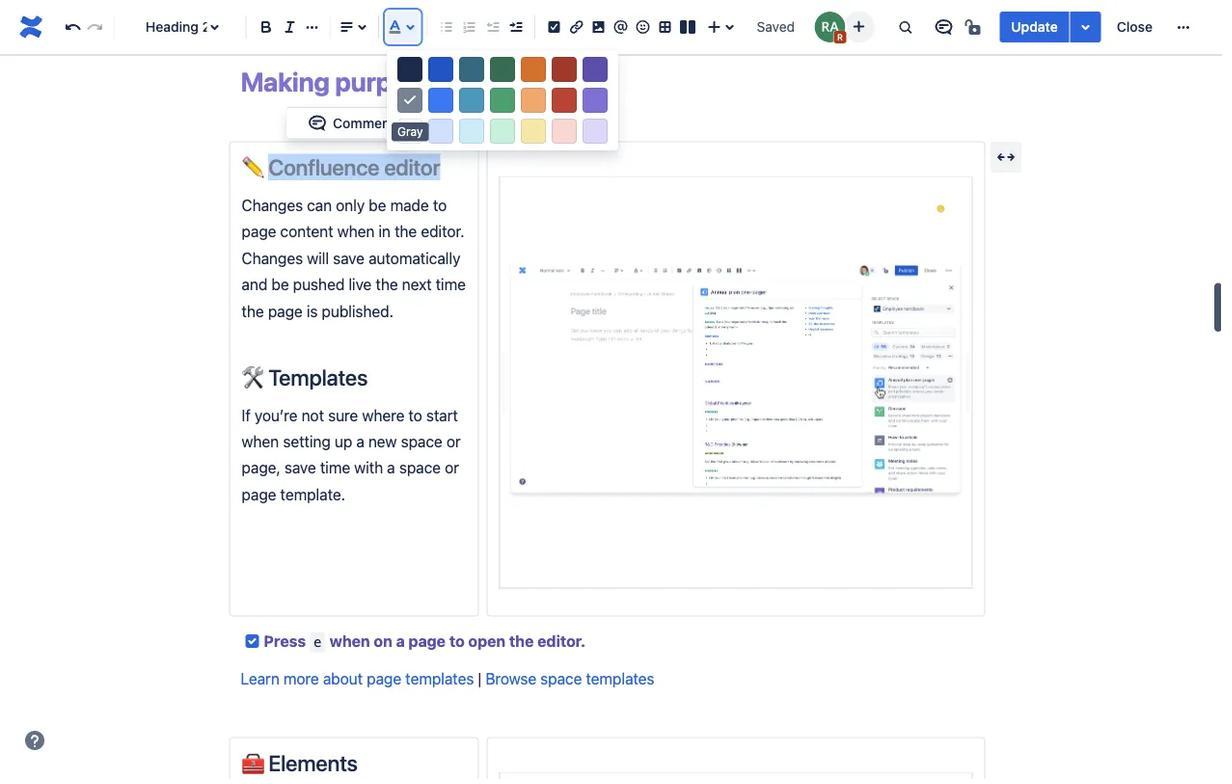 Task type: describe. For each thing, give the bounding box(es) containing it.
open
[[468, 632, 506, 650]]

0 vertical spatial space
[[401, 432, 442, 451]]

the right in
[[395, 222, 417, 241]]

you're
[[255, 406, 298, 424]]

confluence
[[268, 154, 379, 180]]

if
[[242, 406, 251, 424]]

automatically
[[369, 249, 460, 267]]

in
[[379, 222, 391, 241]]

elements
[[268, 750, 358, 776]]

2 vertical spatial space
[[540, 670, 582, 688]]

Gray radio
[[397, 88, 422, 113]]

can
[[307, 196, 332, 214]]

save inside if you're not sure where to start when setting up a new space or page, save time with a space or page template.
[[284, 459, 316, 477]]

bold ⌘b image
[[254, 15, 278, 39]]

🛠️ templates
[[242, 364, 368, 390]]

comment button
[[294, 112, 407, 135]]

invite to edit image
[[847, 15, 870, 38]]

🧰
[[242, 750, 264, 776]]

purposeful
[[335, 65, 467, 97]]

time inside if you're not sure where to start when setting up a new space or page, save time with a space or page template.
[[320, 459, 350, 477]]

the down and
[[242, 302, 264, 320]]

the right live
[[376, 275, 398, 294]]

0 vertical spatial content
[[472, 65, 566, 97]]

Subtle blue radio
[[428, 119, 453, 144]]

bullet list ⌘⇧8 image
[[435, 15, 458, 39]]

only
[[336, 196, 365, 214]]

action item image
[[542, 15, 566, 39]]

up
[[335, 432, 352, 451]]

Bold teal radio
[[459, 57, 484, 82]]

0 vertical spatial be
[[369, 196, 386, 214]]

table image
[[654, 15, 677, 39]]

when inside changes can only be made to page content when in the editor. changes will save automatically and be pushed live the next time the page is published.
[[337, 222, 375, 241]]

2 templates from the left
[[586, 670, 654, 688]]

1 vertical spatial editor.
[[537, 632, 586, 650]]

live
[[349, 275, 372, 294]]

editor
[[384, 154, 440, 180]]

saved
[[757, 19, 795, 35]]

Subtle purple radio
[[583, 119, 608, 144]]

emoji image
[[631, 15, 655, 39]]

find and replace image
[[893, 15, 917, 39]]

1 option group from the top
[[387, 54, 618, 85]]

gray tooltip
[[392, 122, 429, 141]]

to for made
[[433, 196, 447, 214]]

go wide image
[[994, 146, 1018, 169]]

time inside changes can only be made to page content when in the editor. changes will save automatically and be pushed live the next time the page is published.
[[436, 275, 466, 294]]

new
[[368, 432, 397, 451]]

not
[[301, 406, 324, 424]]

changes can only be made to page content when in the editor. changes will save automatically and be pushed live the next time the page is published.
[[242, 196, 470, 320]]

1 vertical spatial be
[[271, 275, 289, 294]]

sure
[[328, 406, 358, 424]]

on
[[374, 632, 392, 650]]

template.
[[280, 485, 345, 504]]

Purple radio
[[583, 88, 608, 113]]

editor. inside changes can only be made to page content when in the editor. changes will save automatically and be pushed live the next time the page is published.
[[421, 222, 464, 241]]

1 templates from the left
[[405, 670, 474, 688]]

the right open
[[509, 632, 534, 650]]

making
[[241, 65, 330, 97]]

italic ⌘i image
[[278, 15, 301, 39]]

3 option group from the top
[[387, 116, 618, 147]]

indent tab image
[[504, 15, 527, 39]]

close button
[[1105, 12, 1164, 42]]

Green radio
[[490, 88, 515, 113]]

and
[[242, 275, 267, 294]]

0 horizontal spatial a
[[356, 432, 364, 451]]

page down on on the bottom left
[[367, 670, 401, 688]]



Task type: vqa. For each thing, say whether or not it's contained in the screenshot.
Outdent ⇧Tab icon
yes



Task type: locate. For each thing, give the bounding box(es) containing it.
gray image
[[398, 89, 422, 112]]

Subtle green radio
[[490, 119, 515, 144]]

time down up
[[320, 459, 350, 477]]

a right on on the bottom left
[[396, 632, 405, 650]]

space
[[401, 432, 442, 451], [399, 459, 441, 477], [540, 670, 582, 688]]

🧰 elements
[[242, 750, 358, 776]]

0 vertical spatial changes
[[242, 196, 303, 214]]

0 horizontal spatial save
[[284, 459, 316, 477]]

0 vertical spatial editor.
[[421, 222, 464, 241]]

1 horizontal spatial be
[[369, 196, 386, 214]]

to inside changes can only be made to page content when in the editor. changes will save automatically and be pushed live the next time the page is published.
[[433, 196, 447, 214]]

Blue radio
[[428, 88, 453, 113]]

published.
[[322, 302, 394, 320]]

Bold red radio
[[552, 57, 577, 82]]

2 changes from the top
[[242, 249, 303, 267]]

1 horizontal spatial templates
[[586, 670, 654, 688]]

start
[[426, 406, 458, 424]]

✏️
[[242, 154, 264, 180]]

gray
[[397, 125, 423, 138]]

1 vertical spatial time
[[320, 459, 350, 477]]

press e when on a page to open the editor.
[[264, 632, 586, 650]]

heading
[[145, 19, 199, 35]]

layouts image
[[676, 15, 699, 39]]

Bold blue radio
[[428, 57, 453, 82]]

1 vertical spatial space
[[399, 459, 441, 477]]

help image
[[23, 729, 46, 752]]

to left open
[[449, 632, 465, 650]]

option group down green option
[[387, 116, 618, 147]]

when
[[337, 222, 375, 241], [242, 432, 279, 451], [329, 632, 370, 650]]

learn more about page templates link
[[241, 670, 474, 688]]

close
[[1117, 19, 1153, 35]]

e
[[314, 634, 322, 650]]

option group
[[387, 54, 618, 85], [387, 85, 618, 116], [387, 116, 618, 147]]

add image, video, or file image
[[587, 15, 610, 39]]

time
[[436, 275, 466, 294], [320, 459, 350, 477]]

1 vertical spatial changes
[[242, 249, 303, 267]]

save up live
[[333, 249, 365, 267]]

🛠️
[[242, 364, 264, 390]]

content inside changes can only be made to page content when in the editor. changes will save automatically and be pushed live the next time the page is published.
[[280, 222, 333, 241]]

1 vertical spatial content
[[280, 222, 333, 241]]

2 option group from the top
[[387, 85, 618, 116]]

space down start
[[401, 432, 442, 451]]

White radio
[[397, 119, 422, 144]]

a right with
[[387, 459, 395, 477]]

comment image
[[306, 112, 329, 135]]

pushed
[[293, 275, 345, 294]]

2 horizontal spatial a
[[396, 632, 405, 650]]

the
[[395, 222, 417, 241], [376, 275, 398, 294], [242, 302, 264, 320], [509, 632, 534, 650]]

making purposeful content
[[241, 65, 566, 97]]

browse
[[485, 670, 536, 688]]

Default radio
[[397, 57, 422, 82]]

Yellow radio
[[521, 88, 546, 113]]

page inside if you're not sure where to start when setting up a new space or page, save time with a space or page template.
[[242, 485, 276, 504]]

next
[[402, 275, 432, 294]]

1 horizontal spatial content
[[472, 65, 566, 97]]

2
[[202, 19, 210, 35]]

1 horizontal spatial time
[[436, 275, 466, 294]]

2 vertical spatial a
[[396, 632, 405, 650]]

when right the e
[[329, 632, 370, 650]]

0 horizontal spatial templates
[[405, 670, 474, 688]]

space right with
[[399, 459, 441, 477]]

redo ⌘⇧z image
[[83, 15, 106, 39]]

save inside changes can only be made to page content when in the editor. changes will save automatically and be pushed live the next time the page is published.
[[333, 249, 365, 267]]

ruby anderson image
[[814, 12, 845, 42]]

save
[[333, 249, 365, 267], [284, 459, 316, 477]]

page down page,
[[242, 485, 276, 504]]

undo ⌘z image
[[61, 15, 84, 39]]

with
[[354, 459, 383, 477]]

option group down bold green radio
[[387, 85, 618, 116]]

learn more about page templates | browse space templates
[[241, 670, 654, 688]]

more formatting image
[[300, 15, 324, 39]]

2 vertical spatial when
[[329, 632, 370, 650]]

1 horizontal spatial save
[[333, 249, 365, 267]]

0 horizontal spatial to
[[408, 406, 422, 424]]

1 changes from the top
[[242, 196, 303, 214]]

templates
[[405, 670, 474, 688], [586, 670, 654, 688]]

page up 'learn more about page templates | browse space templates'
[[409, 632, 446, 650]]

a
[[356, 432, 364, 451], [387, 459, 395, 477], [396, 632, 405, 650]]

1 vertical spatial or
[[445, 459, 459, 477]]

Bold purple radio
[[583, 57, 608, 82]]

space right browse
[[540, 670, 582, 688]]

time right next
[[436, 275, 466, 294]]

1 vertical spatial when
[[242, 432, 279, 451]]

changes up and
[[242, 249, 303, 267]]

made
[[390, 196, 429, 214]]

Subtle teal radio
[[459, 119, 484, 144]]

about
[[323, 670, 363, 688]]

be
[[369, 196, 386, 214], [271, 275, 289, 294]]

0 vertical spatial save
[[333, 249, 365, 267]]

no restrictions image
[[963, 15, 986, 39]]

adjust update settings image
[[1074, 15, 1097, 39]]

heading 2 button
[[122, 6, 238, 48]]

0 horizontal spatial be
[[271, 275, 289, 294]]

if you're not sure where to start when setting up a new space or page, save time with a space or page template.
[[242, 406, 465, 504]]

page
[[242, 222, 276, 241], [268, 302, 303, 320], [242, 485, 276, 504], [409, 632, 446, 650], [367, 670, 401, 688]]

mention image
[[609, 15, 632, 39]]

save down setting
[[284, 459, 316, 477]]

where
[[362, 406, 404, 424]]

setting
[[283, 432, 331, 451]]

1 vertical spatial save
[[284, 459, 316, 477]]

changes down ✏️
[[242, 196, 303, 214]]

0 vertical spatial or
[[446, 432, 461, 451]]

1 vertical spatial to
[[408, 406, 422, 424]]

Subtle red radio
[[552, 119, 577, 144]]

|
[[478, 670, 481, 688]]

confluence image
[[15, 12, 46, 42], [15, 12, 46, 42]]

numbered list ⌘⇧7 image
[[458, 15, 481, 39]]

to
[[433, 196, 447, 214], [408, 406, 422, 424], [449, 632, 465, 650]]

1 horizontal spatial editor.
[[537, 632, 586, 650]]

when up page,
[[242, 432, 279, 451]]

templates
[[268, 364, 368, 390]]

to inside if you're not sure where to start when setting up a new space or page, save time with a space or page template.
[[408, 406, 422, 424]]

0 vertical spatial when
[[337, 222, 375, 241]]

be right and
[[271, 275, 289, 294]]

Red radio
[[552, 88, 577, 113]]

2 horizontal spatial to
[[449, 632, 465, 650]]

Bold orange radio
[[521, 57, 546, 82]]

page left is
[[268, 302, 303, 320]]

more image
[[1172, 15, 1195, 39]]

page,
[[242, 459, 280, 477]]

page up and
[[242, 222, 276, 241]]

more
[[283, 670, 319, 688]]

changes
[[242, 196, 303, 214], [242, 249, 303, 267]]

be right only
[[369, 196, 386, 214]]

editor. up automatically
[[421, 222, 464, 241]]

to right made
[[433, 196, 447, 214]]

comment
[[333, 115, 395, 131]]

2 vertical spatial to
[[449, 632, 465, 650]]

heading 2
[[145, 19, 210, 35]]

to for where
[[408, 406, 422, 424]]

update button
[[1000, 12, 1069, 42]]

Bold green radio
[[490, 57, 515, 82]]

when inside if you're not sure where to start when setting up a new space or page, save time with a space or page template.
[[242, 432, 279, 451]]

0 vertical spatial time
[[436, 275, 466, 294]]

editor. up the "browse space templates" link
[[537, 632, 586, 650]]

press
[[264, 632, 306, 650]]

✏️ confluence editor
[[242, 154, 440, 180]]

Teal radio
[[459, 88, 484, 113]]

a right up
[[356, 432, 364, 451]]

to left start
[[408, 406, 422, 424]]

when down only
[[337, 222, 375, 241]]

option group up green option
[[387, 54, 618, 85]]

0 horizontal spatial editor.
[[421, 222, 464, 241]]

or
[[446, 432, 461, 451], [445, 459, 459, 477]]

update
[[1011, 19, 1058, 35]]

browse space templates link
[[485, 670, 654, 688]]

0 horizontal spatial content
[[280, 222, 333, 241]]

learn
[[241, 670, 280, 688]]

align left image
[[335, 15, 358, 39]]

will
[[307, 249, 329, 267]]

content
[[472, 65, 566, 97], [280, 222, 333, 241]]

1 vertical spatial a
[[387, 459, 395, 477]]

1 horizontal spatial to
[[433, 196, 447, 214]]

0 vertical spatial to
[[433, 196, 447, 214]]

link image
[[565, 15, 588, 39]]

1 horizontal spatial a
[[387, 459, 395, 477]]

comment icon image
[[932, 15, 955, 39]]

Subtle yellow radio
[[521, 119, 546, 144]]

0 vertical spatial a
[[356, 432, 364, 451]]

editor.
[[421, 222, 464, 241], [537, 632, 586, 650]]

0 horizontal spatial time
[[320, 459, 350, 477]]

outdent ⇧tab image
[[481, 15, 504, 39]]

is
[[307, 302, 318, 320]]



